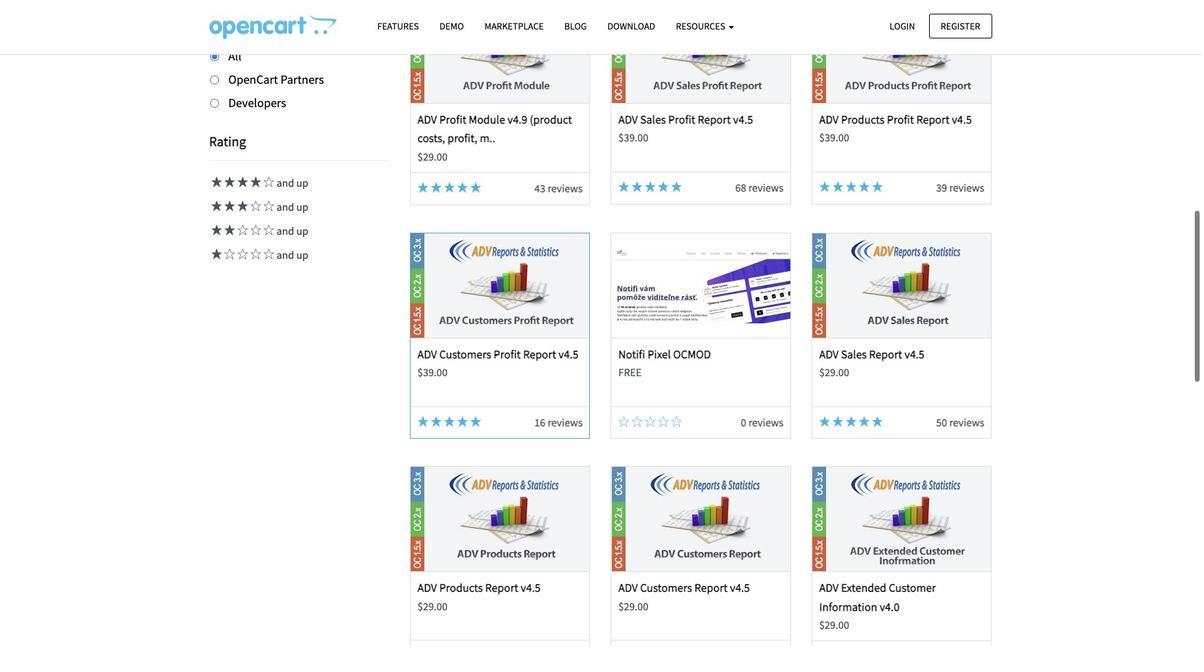 Task type: vqa. For each thing, say whether or not it's contained in the screenshot.


Task type: locate. For each thing, give the bounding box(es) containing it.
and
[[277, 176, 294, 190], [277, 200, 294, 214], [277, 224, 294, 238], [277, 248, 294, 262]]

adv
[[418, 112, 437, 127], [619, 112, 638, 127], [820, 112, 839, 127], [418, 347, 437, 362], [820, 347, 839, 362], [418, 581, 437, 596], [619, 581, 638, 596], [820, 581, 839, 596]]

$29.00
[[418, 150, 448, 163], [820, 366, 850, 379], [418, 600, 448, 613], [619, 600, 649, 613], [820, 618, 850, 632]]

adv customers report v4.5 $29.00
[[619, 581, 750, 613]]

$29.00 down "adv products report v4.5" 'link'
[[418, 600, 448, 613]]

reviews right 39
[[950, 181, 985, 195]]

login
[[890, 20, 916, 32]]

and up link
[[209, 176, 309, 190], [209, 200, 309, 214], [209, 224, 309, 238], [209, 248, 309, 262]]

reviews right the 68
[[749, 181, 784, 195]]

adv sales profit report v4.5 image
[[612, 0, 791, 103]]

1 horizontal spatial $39.00
[[619, 131, 649, 145]]

profit inside adv sales profit report v4.5 $39.00
[[669, 112, 696, 127]]

v4.0
[[880, 600, 900, 615]]

adv inside adv sales profit report v4.5 $39.00
[[619, 112, 638, 127]]

1 horizontal spatial customers
[[641, 581, 693, 596]]

v4.9
[[508, 112, 528, 127]]

profit
[[440, 112, 467, 127], [669, 112, 696, 127], [888, 112, 915, 127], [494, 347, 521, 362]]

1 horizontal spatial sales
[[842, 347, 867, 362]]

developed by
[[209, 8, 288, 25]]

reviews for notifi pixel ocmod
[[749, 416, 784, 429]]

demo
[[440, 20, 464, 32]]

adv extended customer information v4.0 link
[[820, 581, 937, 615]]

0 vertical spatial sales
[[641, 112, 666, 127]]

products for profit
[[842, 112, 885, 127]]

None radio
[[210, 52, 219, 61]]

profit inside the adv customers profit report v4.5 $39.00
[[494, 347, 521, 362]]

up
[[297, 176, 309, 190], [297, 200, 309, 214], [297, 224, 309, 238], [297, 248, 309, 262]]

$39.00 for products
[[820, 131, 850, 145]]

sales for profit
[[641, 112, 666, 127]]

1 horizontal spatial products
[[842, 112, 885, 127]]

products inside adv products report v4.5 $29.00
[[440, 581, 483, 596]]

sales inside adv sales profit report v4.5 $39.00
[[641, 112, 666, 127]]

68 reviews
[[736, 181, 784, 195]]

adv products report v4.5 $29.00
[[418, 581, 541, 613]]

3 and up from the top
[[275, 224, 309, 238]]

2 and from the top
[[277, 200, 294, 214]]

free
[[619, 366, 642, 379]]

16 reviews
[[535, 416, 583, 429]]

2 and up from the top
[[275, 200, 309, 214]]

pixel
[[648, 347, 671, 362]]

report inside adv products report v4.5 $29.00
[[486, 581, 519, 596]]

opencart - marketplace image
[[209, 14, 336, 39]]

reviews
[[749, 181, 784, 195], [950, 181, 985, 195], [548, 182, 583, 195], [548, 416, 583, 429], [749, 416, 784, 429], [950, 416, 985, 429]]

$39.00
[[619, 131, 649, 145], [820, 131, 850, 145], [418, 366, 448, 379]]

profit,
[[448, 131, 478, 146]]

4 and up from the top
[[275, 248, 309, 262]]

reviews right 50
[[950, 416, 985, 429]]

None radio
[[210, 75, 219, 84], [210, 99, 219, 108], [210, 75, 219, 84], [210, 99, 219, 108]]

reviews right 0
[[749, 416, 784, 429]]

partners
[[281, 71, 324, 87]]

register
[[941, 20, 981, 32]]

costs,
[[418, 131, 446, 146]]

customers inside 'adv customers report v4.5 $29.00'
[[641, 581, 693, 596]]

customers for report
[[641, 581, 693, 596]]

adv inside the adv extended customer information v4.0 $29.00
[[820, 581, 839, 596]]

0 horizontal spatial customers
[[440, 347, 492, 362]]

1 vertical spatial sales
[[842, 347, 867, 362]]

adv customers report v4.5 image
[[612, 468, 791, 572]]

adv inside the adv customers profit report v4.5 $39.00
[[418, 347, 437, 362]]

0 reviews
[[741, 416, 784, 429]]

adv customers report v4.5 link
[[619, 581, 750, 596]]

profit inside adv products profit report v4.5 $39.00
[[888, 112, 915, 127]]

adv for adv customers profit report v4.5
[[418, 347, 437, 362]]

1 and from the top
[[277, 176, 294, 190]]

notifi pixel ocmod free
[[619, 347, 711, 379]]

report inside adv products profit report v4.5 $39.00
[[917, 112, 950, 127]]

adv sales report v4.5 $29.00
[[820, 347, 925, 379]]

star light image
[[222, 177, 235, 188], [619, 182, 630, 193], [632, 182, 643, 193], [658, 182, 669, 193], [833, 182, 844, 193], [846, 182, 857, 193], [873, 182, 884, 193], [418, 182, 429, 193], [431, 182, 442, 193], [444, 182, 455, 193], [457, 182, 468, 193], [222, 201, 235, 212], [209, 225, 222, 236], [222, 225, 235, 236], [209, 249, 222, 260], [444, 416, 455, 427], [457, 416, 468, 427], [471, 416, 482, 427], [820, 416, 831, 427], [833, 416, 844, 427], [873, 416, 884, 427]]

adv for adv customers report v4.5
[[619, 581, 638, 596]]

v4.5 inside adv products profit report v4.5 $39.00
[[952, 112, 972, 127]]

0 vertical spatial customers
[[440, 347, 492, 362]]

1 vertical spatial customers
[[641, 581, 693, 596]]

report inside the adv customers profit report v4.5 $39.00
[[523, 347, 557, 362]]

adv for adv products profit report v4.5
[[820, 112, 839, 127]]

4 up from the top
[[297, 248, 309, 262]]

star light o image
[[261, 177, 275, 188], [261, 201, 275, 212], [235, 225, 248, 236], [248, 225, 261, 236], [222, 249, 235, 260], [235, 249, 248, 260], [261, 249, 275, 260], [632, 416, 643, 427], [672, 416, 683, 427]]

$29.00 inside 'adv customers report v4.5 $29.00'
[[619, 600, 649, 613]]

$39.00 down adv customers profit report v4.5 link
[[418, 366, 448, 379]]

profit for adv customers profit report v4.5
[[494, 347, 521, 362]]

sales
[[641, 112, 666, 127], [842, 347, 867, 362]]

43 reviews
[[535, 182, 583, 195]]

star light image
[[209, 177, 222, 188], [235, 177, 248, 188], [248, 177, 261, 188], [645, 182, 656, 193], [672, 182, 683, 193], [820, 182, 831, 193], [859, 182, 870, 193], [471, 182, 482, 193], [209, 201, 222, 212], [235, 201, 248, 212], [418, 416, 429, 427], [431, 416, 442, 427], [846, 416, 857, 427], [859, 416, 870, 427]]

2 horizontal spatial $39.00
[[820, 131, 850, 145]]

0 horizontal spatial products
[[440, 581, 483, 596]]

39
[[937, 181, 948, 195]]

0 horizontal spatial $39.00
[[418, 366, 448, 379]]

notifi pixel ocmod link
[[619, 347, 711, 362]]

register link
[[930, 13, 993, 38]]

50 reviews
[[937, 416, 985, 429]]

customers inside the adv customers profit report v4.5 $39.00
[[440, 347, 492, 362]]

0 horizontal spatial sales
[[641, 112, 666, 127]]

adv inside adv profit module v4.9 (product costs, profit, m.. $29.00
[[418, 112, 437, 127]]

adv inside adv products profit report v4.5 $39.00
[[820, 112, 839, 127]]

notifi pixel ocmod image
[[612, 233, 791, 338]]

v4.5
[[734, 112, 754, 127], [952, 112, 972, 127], [559, 347, 579, 362], [905, 347, 925, 362], [521, 581, 541, 596], [730, 581, 750, 596]]

$29.00 inside the adv sales report v4.5 $29.00
[[820, 366, 850, 379]]

adv inside 'adv customers report v4.5 $29.00'
[[619, 581, 638, 596]]

customers
[[440, 347, 492, 362], [641, 581, 693, 596]]

adv inside adv products report v4.5 $29.00
[[418, 581, 437, 596]]

68
[[736, 181, 747, 195]]

products for report
[[440, 581, 483, 596]]

$39.00 inside the adv customers profit report v4.5 $39.00
[[418, 366, 448, 379]]

$39.00 down adv products profit report v4.5 link
[[820, 131, 850, 145]]

profit inside adv profit module v4.9 (product costs, profit, m.. $29.00
[[440, 112, 467, 127]]

report inside adv sales profit report v4.5 $39.00
[[698, 112, 731, 127]]

1 vertical spatial products
[[440, 581, 483, 596]]

opencart
[[228, 71, 278, 87]]

adv for adv extended customer information v4.0
[[820, 581, 839, 596]]

notifi
[[619, 347, 646, 362]]

$39.00 inside adv products profit report v4.5 $39.00
[[820, 131, 850, 145]]

sales inside the adv sales report v4.5 $29.00
[[842, 347, 867, 362]]

customers for profit
[[440, 347, 492, 362]]

adv products profit report v4.5 image
[[813, 0, 992, 103]]

43
[[535, 182, 546, 195]]

$39.00 for customers
[[418, 366, 448, 379]]

report inside the adv sales report v4.5 $29.00
[[870, 347, 903, 362]]

products inside adv products profit report v4.5 $39.00
[[842, 112, 885, 127]]

$29.00 down costs,
[[418, 150, 448, 163]]

0 vertical spatial products
[[842, 112, 885, 127]]

3 up from the top
[[297, 224, 309, 238]]

$29.00 inside adv products report v4.5 $29.00
[[418, 600, 448, 613]]

1 and up from the top
[[275, 176, 309, 190]]

$29.00 inside the adv extended customer information v4.0 $29.00
[[820, 618, 850, 632]]

reviews right 43
[[548, 182, 583, 195]]

1 and up link from the top
[[209, 176, 309, 190]]

$29.00 down information
[[820, 618, 850, 632]]

39 reviews
[[937, 181, 985, 195]]

reviews right 16
[[548, 416, 583, 429]]

2 up from the top
[[297, 200, 309, 214]]

$29.00 down adv sales report v4.5 link
[[820, 366, 850, 379]]

report
[[698, 112, 731, 127], [917, 112, 950, 127], [523, 347, 557, 362], [870, 347, 903, 362], [486, 581, 519, 596], [695, 581, 728, 596]]

star light o image
[[248, 201, 261, 212], [261, 225, 275, 236], [248, 249, 261, 260], [619, 416, 630, 427], [645, 416, 656, 427], [658, 416, 669, 427]]

report inside 'adv customers report v4.5 $29.00'
[[695, 581, 728, 596]]

v4.5 inside the adv sales report v4.5 $29.00
[[905, 347, 925, 362]]

features link
[[367, 14, 429, 39]]

adv customers profit report v4.5 link
[[418, 347, 579, 362]]

$39.00 inside adv sales profit report v4.5 $39.00
[[619, 131, 649, 145]]

and up
[[275, 176, 309, 190], [275, 200, 309, 214], [275, 224, 309, 238], [275, 248, 309, 262]]

adv sales profit report v4.5 link
[[619, 112, 754, 127]]

adv inside the adv sales report v4.5 $29.00
[[820, 347, 839, 362]]

$39.00 down adv sales profit report v4.5 link
[[619, 131, 649, 145]]

products
[[842, 112, 885, 127], [440, 581, 483, 596]]

profit for adv sales profit report v4.5
[[669, 112, 696, 127]]

$29.00 down adv customers report v4.5 link
[[619, 600, 649, 613]]



Task type: describe. For each thing, give the bounding box(es) containing it.
adv for adv sales profit report v4.5
[[619, 112, 638, 127]]

4 and up link from the top
[[209, 248, 309, 262]]

reviews for adv profit module v4.9 (product costs, profit, m..
[[548, 182, 583, 195]]

resources link
[[666, 14, 745, 39]]

reviews for adv sales profit report v4.5
[[749, 181, 784, 195]]

0
[[741, 416, 747, 429]]

v4.5 inside the adv customers profit report v4.5 $39.00
[[559, 347, 579, 362]]

reviews for adv sales report v4.5
[[950, 416, 985, 429]]

adv sales report v4.5 image
[[813, 233, 992, 338]]

extended
[[842, 581, 887, 596]]

$29.00 for adv customers report v4.5
[[619, 600, 649, 613]]

reviews for adv products profit report v4.5
[[950, 181, 985, 195]]

module
[[469, 112, 505, 127]]

v4.5 inside adv products report v4.5 $29.00
[[521, 581, 541, 596]]

adv sales report v4.5 link
[[820, 347, 925, 362]]

by
[[274, 8, 288, 25]]

customer
[[889, 581, 937, 596]]

all
[[228, 48, 242, 64]]

adv products report v4.5 image
[[411, 468, 590, 572]]

and up for 2nd and up link from the top
[[275, 200, 309, 214]]

developed
[[209, 8, 271, 25]]

$29.00 for adv products report v4.5
[[418, 600, 448, 613]]

adv products profit report v4.5 $39.00
[[820, 112, 972, 145]]

adv for adv products report v4.5
[[418, 581, 437, 596]]

adv customers profit report v4.5 $39.00
[[418, 347, 579, 379]]

adv for adv sales report v4.5
[[820, 347, 839, 362]]

adv profit module v4.9 (product costs, profit, m.. link
[[418, 112, 572, 146]]

1 up from the top
[[297, 176, 309, 190]]

opencart partners
[[228, 71, 324, 87]]

adv sales profit report v4.5 $39.00
[[619, 112, 754, 145]]

profit for adv products profit report v4.5
[[888, 112, 915, 127]]

16
[[535, 416, 546, 429]]

rating
[[209, 133, 246, 150]]

adv products report v4.5 link
[[418, 581, 541, 596]]

2 and up link from the top
[[209, 200, 309, 214]]

ocmod
[[674, 347, 711, 362]]

v4.5 inside adv sales profit report v4.5 $39.00
[[734, 112, 754, 127]]

download link
[[597, 14, 666, 39]]

adv customers profit report v4.5 image
[[411, 233, 590, 338]]

m..
[[480, 131, 496, 146]]

$29.00 inside adv profit module v4.9 (product costs, profit, m.. $29.00
[[418, 150, 448, 163]]

and up for 1st and up link from the bottom
[[275, 248, 309, 262]]

adv profit module v4.9 (product costs, profit, m.. image
[[411, 0, 590, 103]]

adv extended customer information v4.0 $29.00
[[820, 581, 937, 632]]

v4.5 inside 'adv customers report v4.5 $29.00'
[[730, 581, 750, 596]]

4 and from the top
[[277, 248, 294, 262]]

3 and up link from the top
[[209, 224, 309, 238]]

3 and from the top
[[277, 224, 294, 238]]

login link
[[879, 13, 927, 38]]

50
[[937, 416, 948, 429]]

demo link
[[429, 14, 474, 39]]

features
[[378, 20, 419, 32]]

resources
[[676, 20, 728, 32]]

marketplace
[[485, 20, 544, 32]]

(product
[[530, 112, 572, 127]]

information
[[820, 600, 878, 615]]

adv extended customer information v4.0 image
[[813, 468, 992, 572]]

adv for adv profit module v4.9 (product costs, profit, m..
[[418, 112, 437, 127]]

blog
[[565, 20, 587, 32]]

and up for 4th and up link from the bottom of the page
[[275, 176, 309, 190]]

developers
[[228, 95, 286, 110]]

marketplace link
[[474, 14, 554, 39]]

$39.00 for sales
[[619, 131, 649, 145]]

blog link
[[554, 14, 597, 39]]

download
[[608, 20, 656, 32]]

$29.00 for adv sales report v4.5
[[820, 366, 850, 379]]

adv profit module v4.9 (product costs, profit, m.. $29.00
[[418, 112, 572, 163]]

sales for report
[[842, 347, 867, 362]]

adv products profit report v4.5 link
[[820, 112, 972, 127]]

and up for 3rd and up link from the top of the page
[[275, 224, 309, 238]]

reviews for adv customers profit report v4.5
[[548, 416, 583, 429]]



